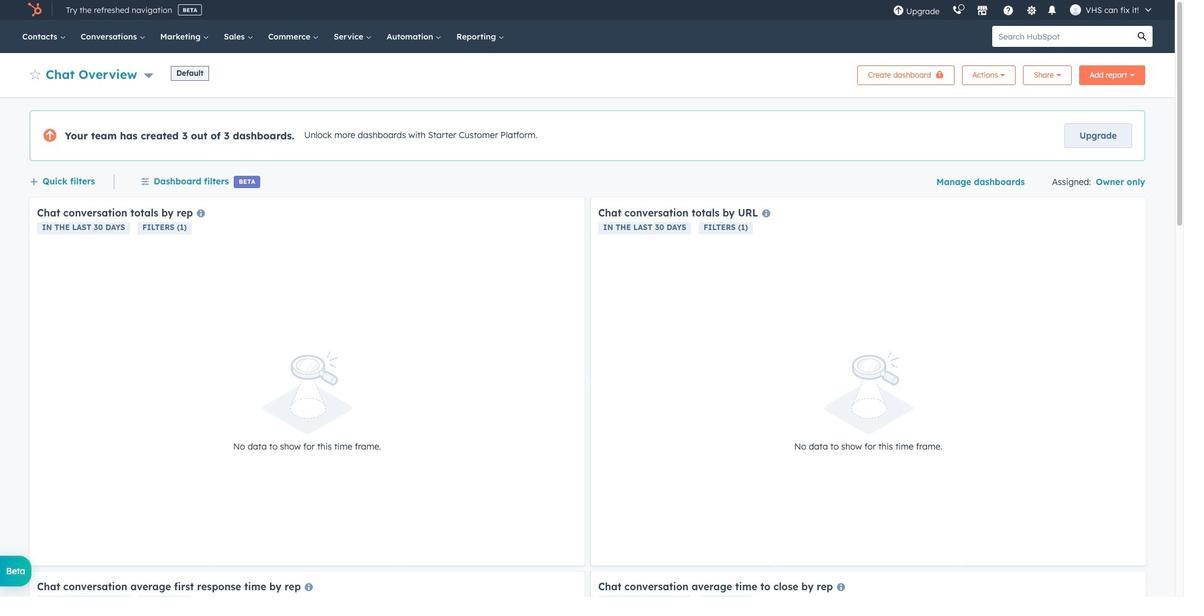 Task type: describe. For each thing, give the bounding box(es) containing it.
chat conversation totals by rep element
[[30, 198, 585, 566]]

chat conversation totals by url element
[[591, 198, 1146, 566]]

chat conversation average time to close by rep element
[[591, 572, 1146, 597]]



Task type: vqa. For each thing, say whether or not it's contained in the screenshot.
Chat conversation totals by rep element
yes



Task type: locate. For each thing, give the bounding box(es) containing it.
menu
[[887, 0, 1160, 20]]

chat conversation average first response time by rep element
[[30, 572, 585, 597]]

jer mill image
[[1070, 4, 1081, 15]]

marketplaces image
[[977, 6, 988, 17]]

Search HubSpot search field
[[992, 26, 1132, 47]]

banner
[[30, 62, 1145, 85]]



